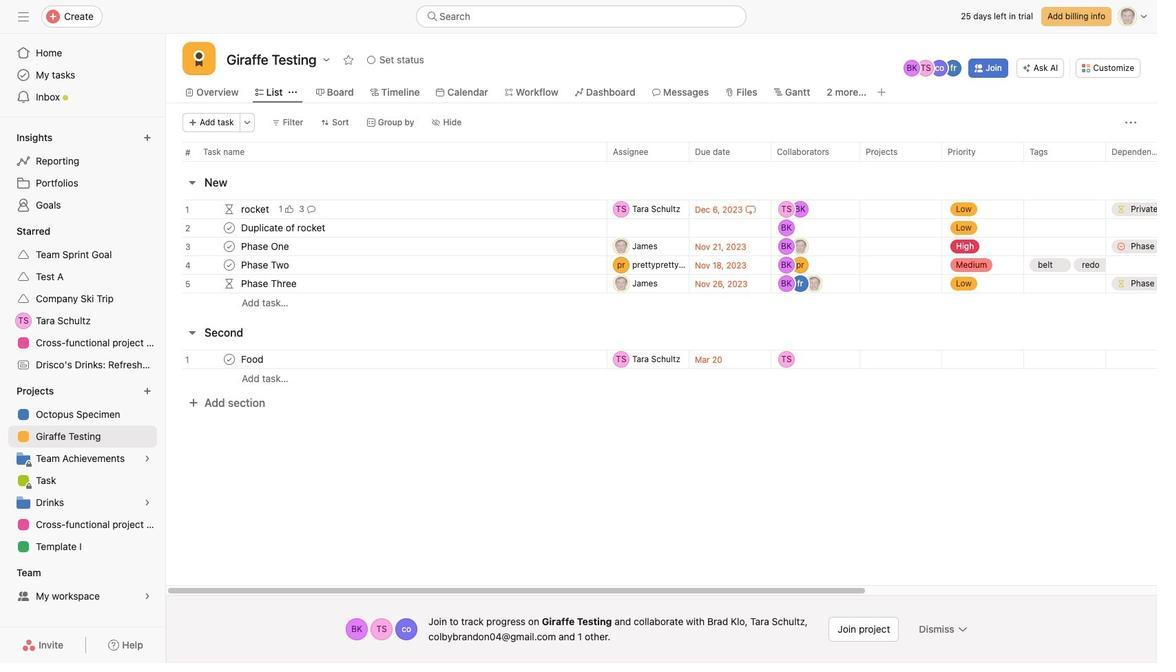 Task type: describe. For each thing, give the bounding box(es) containing it.
teams element
[[0, 561, 165, 610]]

insights element
[[0, 125, 165, 219]]

linked projects for duplicate of rocket cell
[[859, 218, 942, 238]]

dependencies image
[[221, 275, 238, 292]]

rocket cell
[[166, 200, 607, 219]]

2 horizontal spatial more actions image
[[1125, 117, 1136, 128]]

phase two cell
[[166, 256, 607, 275]]

you've reached the maximum number of tabs. remove a tab to add a new one. image
[[876, 87, 887, 98]]

Mark complete checkbox
[[221, 238, 238, 255]]

linked projects for phase three cell
[[859, 274, 942, 293]]

new insights image
[[143, 134, 152, 142]]

mark complete image for mark complete option inside food cell
[[221, 351, 238, 368]]

task name text field for rocket cell
[[238, 202, 273, 216]]

mark complete checkbox for phase two cell
[[221, 257, 238, 273]]

tags for phase three cell
[[1023, 274, 1106, 293]]

hide sidebar image
[[18, 11, 29, 22]]

task name text field for mark complete image in the duplicate of rocket cell
[[238, 221, 329, 235]]

food cell
[[166, 350, 607, 369]]

header second tree grid
[[166, 346, 1157, 388]]

1 horizontal spatial more actions image
[[957, 624, 968, 635]]

collapse task list for this group image
[[187, 177, 198, 188]]

task name text field for phase one cell
[[238, 240, 293, 253]]



Task type: locate. For each thing, give the bounding box(es) containing it.
1 mark complete image from the top
[[221, 220, 238, 236]]

1 like. click to like this task image
[[285, 205, 294, 213]]

3 mark complete checkbox from the top
[[221, 351, 238, 368]]

0 vertical spatial task name text field
[[238, 202, 273, 216]]

3 task name text field from the top
[[238, 277, 301, 291]]

mark complete image for mark complete checkbox
[[221, 238, 238, 255]]

mark complete image inside food cell
[[221, 351, 238, 368]]

tags for duplicate of rocket cell
[[1023, 218, 1106, 238]]

0 vertical spatial mark complete checkbox
[[221, 220, 238, 236]]

1 task name text field from the top
[[238, 202, 273, 216]]

phase three cell
[[166, 274, 607, 293]]

Task name text field
[[238, 202, 273, 216], [238, 240, 293, 253]]

mark complete checkbox for food cell
[[221, 351, 238, 368]]

duplicate of rocket cell
[[166, 218, 607, 238]]

2 mark complete image from the top
[[221, 238, 238, 255]]

4 task name text field from the top
[[238, 353, 268, 366]]

see details, team achievements image
[[143, 455, 152, 463]]

task name text field inside phase one cell
[[238, 240, 293, 253]]

2 task name text field from the top
[[238, 258, 293, 272]]

task name text field inside rocket cell
[[238, 202, 273, 216]]

header new tree grid
[[166, 196, 1157, 312]]

mark complete image
[[221, 257, 238, 273]]

1 task name text field from the top
[[238, 221, 329, 235]]

2 mark complete checkbox from the top
[[221, 257, 238, 273]]

2 task name text field from the top
[[238, 240, 293, 253]]

mark complete image
[[221, 220, 238, 236], [221, 238, 238, 255], [221, 351, 238, 368]]

collapse task list for this group image
[[187, 327, 198, 338]]

mark complete checkbox inside food cell
[[221, 351, 238, 368]]

2 vertical spatial mark complete checkbox
[[221, 351, 238, 368]]

task name text field for mark complete image within food cell
[[238, 353, 268, 366]]

mark complete checkbox for duplicate of rocket cell
[[221, 220, 238, 236]]

mark complete checkbox inside phase two cell
[[221, 257, 238, 273]]

ribbon image
[[191, 50, 207, 67]]

starred element
[[0, 219, 165, 379]]

task name text field right dependencies image
[[238, 202, 273, 216]]

list box
[[416, 6, 747, 28]]

dependencies image
[[221, 201, 238, 218]]

projects element
[[0, 379, 165, 561]]

1 vertical spatial mark complete checkbox
[[221, 257, 238, 273]]

mark complete image for mark complete option within the duplicate of rocket cell
[[221, 220, 238, 236]]

new project or portfolio image
[[143, 387, 152, 395]]

add to starred image
[[343, 54, 354, 65]]

0 horizontal spatial more actions image
[[243, 118, 251, 127]]

more actions image
[[1125, 117, 1136, 128], [243, 118, 251, 127], [957, 624, 968, 635]]

phase one cell
[[166, 237, 607, 256]]

see details, drinks image
[[143, 499, 152, 507]]

task name text field inside the phase three cell
[[238, 277, 301, 291]]

Mark complete checkbox
[[221, 220, 238, 236], [221, 257, 238, 273], [221, 351, 238, 368]]

row
[[166, 142, 1157, 167], [183, 160, 1157, 162], [166, 196, 1157, 223], [166, 214, 1157, 242], [166, 233, 1157, 260], [166, 251, 1157, 279], [166, 270, 1157, 298], [166, 293, 1157, 312], [166, 346, 1157, 373], [166, 368, 1157, 388]]

mark complete image inside phase one cell
[[221, 238, 238, 255]]

linked projects for rocket cell
[[859, 200, 942, 219]]

mark complete checkbox inside duplicate of rocket cell
[[221, 220, 238, 236]]

task name text field right mark complete checkbox
[[238, 240, 293, 253]]

1 vertical spatial mark complete image
[[221, 238, 238, 255]]

3 mark complete image from the top
[[221, 351, 238, 368]]

3 comments image
[[307, 205, 315, 213]]

tags for rocket cell
[[1023, 200, 1106, 219]]

tab actions image
[[288, 88, 297, 96]]

0 vertical spatial mark complete image
[[221, 220, 238, 236]]

task name text field for mark complete icon at the top left
[[238, 258, 293, 272]]

Task name text field
[[238, 221, 329, 235], [238, 258, 293, 272], [238, 277, 301, 291], [238, 353, 268, 366]]

task name text field inside duplicate of rocket cell
[[238, 221, 329, 235]]

1 mark complete checkbox from the top
[[221, 220, 238, 236]]

2 vertical spatial mark complete image
[[221, 351, 238, 368]]

task name text field inside phase two cell
[[238, 258, 293, 272]]

task name text field inside food cell
[[238, 353, 268, 366]]

1 vertical spatial task name text field
[[238, 240, 293, 253]]

mark complete image inside duplicate of rocket cell
[[221, 220, 238, 236]]

see details, my workspace image
[[143, 592, 152, 601]]

global element
[[0, 34, 165, 116]]



Task type: vqa. For each thing, say whether or not it's contained in the screenshot.
Task name text box associated with the Find a team "cell"
no



